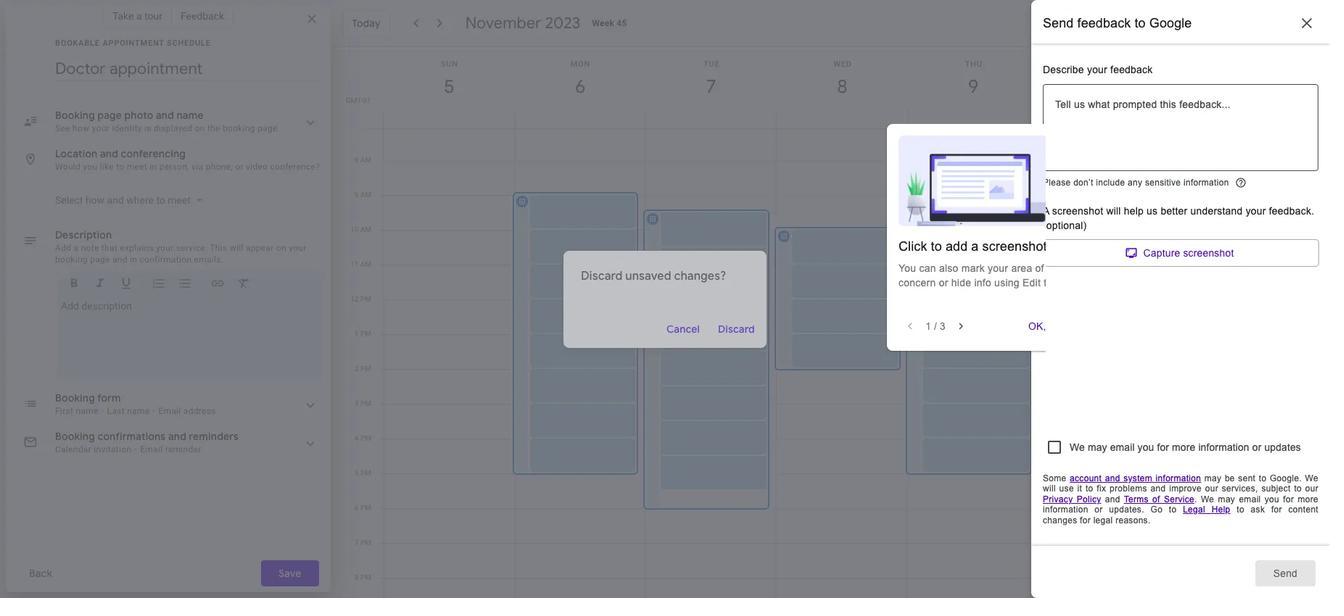 Task type: vqa. For each thing, say whether or not it's contained in the screenshot.
28 ELEMENT
no



Task type: locate. For each thing, give the bounding box(es) containing it.
45
[[617, 18, 627, 28]]

a left tour
[[136, 10, 142, 22]]

5 pm from the top
[[361, 435, 372, 443]]

column header
[[383, 47, 515, 128], [514, 47, 646, 128], [645, 47, 777, 128], [777, 47, 908, 128], [908, 47, 1040, 128], [1039, 47, 1171, 128], [1170, 47, 1302, 128]]

7 down gmt-07 at the left
[[355, 121, 359, 129]]

2 7 from the top
[[355, 539, 359, 547]]

take a tour
[[112, 10, 162, 22]]

1 pm from the top
[[361, 295, 372, 303]]

1 vertical spatial discard
[[719, 323, 755, 336]]

feedback button
[[172, 4, 234, 28]]

2 8 from the top
[[355, 574, 359, 582]]

discard left unsaved on the top of the page
[[581, 269, 623, 283]]

tour
[[144, 10, 162, 22]]

italic image
[[93, 276, 107, 293]]

your up confirmation
[[156, 243, 174, 253]]

would
[[55, 162, 81, 172]]

8 for 8 pm
[[355, 574, 359, 582]]

in down explains
[[130, 255, 137, 265]]

3 pm
[[355, 400, 372, 408]]

discard button
[[713, 312, 761, 346]]

gmt-07
[[346, 97, 371, 104]]

in inside description add a note that explains your service. this will appear on your booking page and in confirmation emails.
[[130, 255, 137, 265]]

this
[[210, 243, 227, 253]]

7 am
[[355, 121, 372, 129]]

4 column header from the left
[[777, 47, 908, 128]]

your
[[156, 243, 174, 253], [289, 243, 307, 253]]

8 up 9 at top left
[[355, 156, 359, 164]]

8 down 7 pm
[[355, 574, 359, 582]]

pm for 2 pm
[[361, 365, 372, 373]]

2 pm from the top
[[361, 330, 372, 338]]

1 horizontal spatial your
[[289, 243, 307, 253]]

am down 7 am
[[360, 156, 372, 164]]

1 7 from the top
[[355, 121, 359, 129]]

1 pm
[[355, 330, 372, 338]]

8 pm from the top
[[361, 539, 372, 547]]

pm for 6 pm
[[361, 504, 372, 512]]

grid
[[337, 47, 1313, 599]]

0 vertical spatial 7
[[355, 121, 359, 129]]

0 horizontal spatial your
[[156, 243, 174, 253]]

1 column header from the left
[[383, 47, 515, 128]]

service.
[[176, 243, 208, 253]]

5 pm
[[355, 469, 372, 477]]

1 horizontal spatial discard
[[719, 323, 755, 336]]

discard
[[581, 269, 623, 283], [719, 323, 755, 336]]

5 am from the top
[[360, 260, 372, 268]]

7 down 6
[[355, 539, 359, 547]]

confirmation
[[140, 255, 192, 265]]

12
[[351, 295, 359, 303]]

in
[[150, 162, 157, 172], [130, 255, 137, 265]]

6
[[355, 504, 359, 512]]

0 vertical spatial a
[[136, 10, 142, 22]]

Description text field
[[61, 300, 316, 373]]

or
[[235, 162, 244, 172]]

am for 8 am
[[360, 156, 372, 164]]

take a tour button
[[103, 4, 172, 28]]

pm right 1 on the left
[[361, 330, 372, 338]]

2 your from the left
[[289, 243, 307, 253]]

pm down 7 pm
[[361, 574, 372, 582]]

pm for 12 pm
[[361, 295, 372, 303]]

1 vertical spatial 8
[[355, 574, 359, 582]]

in down the conferencing
[[150, 162, 157, 172]]

a
[[136, 10, 142, 22], [74, 243, 79, 253]]

3 am from the top
[[360, 191, 372, 199]]

and down that
[[112, 255, 128, 265]]

9 am
[[355, 191, 372, 199]]

pm right 5
[[361, 469, 372, 477]]

and
[[100, 147, 118, 160], [112, 255, 128, 265]]

a inside description add a note that explains your service. this will appear on your booking page and in confirmation emails.
[[74, 243, 79, 253]]

discard right cancel button
[[719, 323, 755, 336]]

pm for 7 pm
[[361, 539, 372, 547]]

am for 11 am
[[360, 260, 372, 268]]

2023
[[545, 13, 581, 33]]

emails.
[[194, 255, 224, 265]]

pm right 4
[[361, 435, 372, 443]]

page
[[90, 255, 110, 265]]

0 horizontal spatial in
[[130, 255, 137, 265]]

meet
[[127, 162, 147, 172]]

you
[[83, 162, 97, 172]]

5 column header from the left
[[908, 47, 1040, 128]]

pm for 3 pm
[[361, 400, 372, 408]]

unsaved
[[626, 269, 672, 283]]

1 am from the top
[[360, 121, 372, 129]]

6 pm from the top
[[361, 469, 372, 477]]

am
[[360, 121, 372, 129], [360, 156, 372, 164], [360, 191, 372, 199], [360, 226, 372, 234], [360, 260, 372, 268]]

a inside button
[[136, 10, 142, 22]]

4 am from the top
[[360, 226, 372, 234]]

7
[[355, 121, 359, 129], [355, 539, 359, 547]]

discard inside button
[[719, 323, 755, 336]]

am for 7 am
[[360, 121, 372, 129]]

7 pm from the top
[[361, 504, 372, 512]]

and up like
[[100, 147, 118, 160]]

6 pm
[[355, 504, 372, 512]]

1
[[355, 330, 359, 338]]

phone,
[[206, 162, 233, 172]]

a up booking
[[74, 243, 79, 253]]

0 vertical spatial discard
[[581, 269, 623, 283]]

your right on
[[289, 243, 307, 253]]

that
[[101, 243, 118, 253]]

pm right 2
[[361, 365, 372, 373]]

11
[[350, 260, 359, 268]]

07
[[363, 97, 371, 104]]

1 horizontal spatial a
[[136, 10, 142, 22]]

november 2023
[[466, 13, 581, 33]]

0 vertical spatial and
[[100, 147, 118, 160]]

7 for 7 am
[[355, 121, 359, 129]]

pm up 8 pm
[[361, 539, 372, 547]]

1 vertical spatial in
[[130, 255, 137, 265]]

am right 9 at top left
[[360, 191, 372, 199]]

am right 11
[[360, 260, 372, 268]]

week 45
[[592, 18, 627, 28]]

1 horizontal spatial in
[[150, 162, 157, 172]]

pm
[[361, 295, 372, 303], [361, 330, 372, 338], [361, 365, 372, 373], [361, 400, 372, 408], [361, 435, 372, 443], [361, 469, 372, 477], [361, 504, 372, 512], [361, 539, 372, 547], [361, 574, 372, 582]]

1 8 from the top
[[355, 156, 359, 164]]

pm right 3
[[361, 400, 372, 408]]

pm right 6
[[361, 504, 372, 512]]

0 horizontal spatial a
[[74, 243, 79, 253]]

0 horizontal spatial discard
[[581, 269, 623, 283]]

0 vertical spatial in
[[150, 162, 157, 172]]

to
[[116, 162, 124, 172]]

insert link image
[[210, 276, 225, 293]]

am right '10'
[[360, 226, 372, 234]]

9 pm from the top
[[361, 574, 372, 582]]

4 pm
[[355, 435, 372, 443]]

3 pm from the top
[[361, 365, 372, 373]]

10
[[350, 226, 359, 234]]

back
[[29, 567, 52, 580]]

discard for discard unsaved changes?
[[581, 269, 623, 283]]

am down 07
[[360, 121, 372, 129]]

2 column header from the left
[[514, 47, 646, 128]]

1 vertical spatial 7
[[355, 539, 359, 547]]

1 vertical spatial and
[[112, 255, 128, 265]]

location and conferencing would you like to meet in person, via phone, or video conference?
[[55, 147, 320, 172]]

pm right 12
[[361, 295, 372, 303]]

1 vertical spatial a
[[74, 243, 79, 253]]

3
[[355, 400, 359, 408]]

feedback
[[181, 10, 224, 22]]

4 pm from the top
[[361, 400, 372, 408]]

3 column header from the left
[[645, 47, 777, 128]]

2 am from the top
[[360, 156, 372, 164]]

8
[[355, 156, 359, 164], [355, 574, 359, 582]]

0 vertical spatial 8
[[355, 156, 359, 164]]

bookable appointment schedule
[[55, 38, 211, 48]]



Task type: describe. For each thing, give the bounding box(es) containing it.
1 your from the left
[[156, 243, 174, 253]]

cancel
[[667, 323, 700, 336]]

on
[[276, 243, 287, 253]]

will
[[230, 243, 244, 253]]

8 am
[[355, 156, 372, 164]]

numbered list image
[[152, 276, 166, 293]]

bookable
[[55, 38, 100, 48]]

pm for 4 pm
[[361, 435, 372, 443]]

remove formatting image
[[237, 276, 251, 293]]

conferencing
[[121, 147, 186, 160]]

underline image
[[119, 276, 134, 293]]

formatting options toolbar
[[55, 271, 322, 302]]

2 pm
[[355, 365, 372, 373]]

7 pm
[[355, 539, 372, 547]]

booking
[[55, 255, 88, 265]]

am for 10 am
[[360, 226, 372, 234]]

7 column header from the left
[[1170, 47, 1302, 128]]

person,
[[159, 162, 189, 172]]

Add title text field
[[55, 58, 319, 80]]

10 am
[[350, 226, 372, 234]]

like
[[100, 162, 114, 172]]

bulleted list image
[[178, 276, 192, 293]]

description add a note that explains your service. this will appear on your booking page and in confirmation emails.
[[55, 229, 307, 265]]

via
[[192, 162, 203, 172]]

add
[[55, 243, 71, 253]]

11 am
[[350, 260, 372, 268]]

4
[[355, 435, 359, 443]]

2
[[355, 365, 359, 373]]

note
[[81, 243, 99, 253]]

pm for 1 pm
[[361, 330, 372, 338]]

today button
[[342, 10, 390, 36]]

cancel button
[[660, 312, 707, 346]]

9
[[355, 191, 359, 199]]

appointment
[[103, 38, 164, 48]]

grid containing gmt-07
[[337, 47, 1313, 599]]

in inside location and conferencing would you like to meet in person, via phone, or video conference?
[[150, 162, 157, 172]]

discard unsaved changes? alert dialog
[[564, 251, 767, 348]]

description
[[55, 229, 112, 242]]

8 pm
[[355, 574, 372, 582]]

schedule
[[167, 38, 211, 48]]

explains
[[120, 243, 154, 253]]

gmt-
[[346, 97, 363, 104]]

changes?
[[674, 269, 727, 283]]

pm for 8 pm
[[361, 574, 372, 582]]

appear
[[246, 243, 274, 253]]

8 for 8 am
[[355, 156, 359, 164]]

and inside description add a note that explains your service. this will appear on your booking page and in confirmation emails.
[[112, 255, 128, 265]]

video
[[246, 162, 268, 172]]

discard unsaved changes?
[[581, 269, 727, 283]]

pm for 5 pm
[[361, 469, 372, 477]]

today
[[352, 17, 381, 30]]

7 for 7 pm
[[355, 539, 359, 547]]

am for 9 am
[[360, 191, 372, 199]]

location
[[55, 147, 98, 160]]

5
[[355, 469, 359, 477]]

discard for discard
[[719, 323, 755, 336]]

6 column header from the left
[[1039, 47, 1171, 128]]

back button
[[17, 561, 64, 587]]

bold image
[[67, 276, 81, 293]]

week
[[592, 18, 615, 28]]

and inside location and conferencing would you like to meet in person, via phone, or video conference?
[[100, 147, 118, 160]]

12 pm
[[351, 295, 372, 303]]

conference?
[[270, 162, 320, 172]]

november
[[466, 13, 542, 33]]

take
[[112, 10, 134, 22]]



